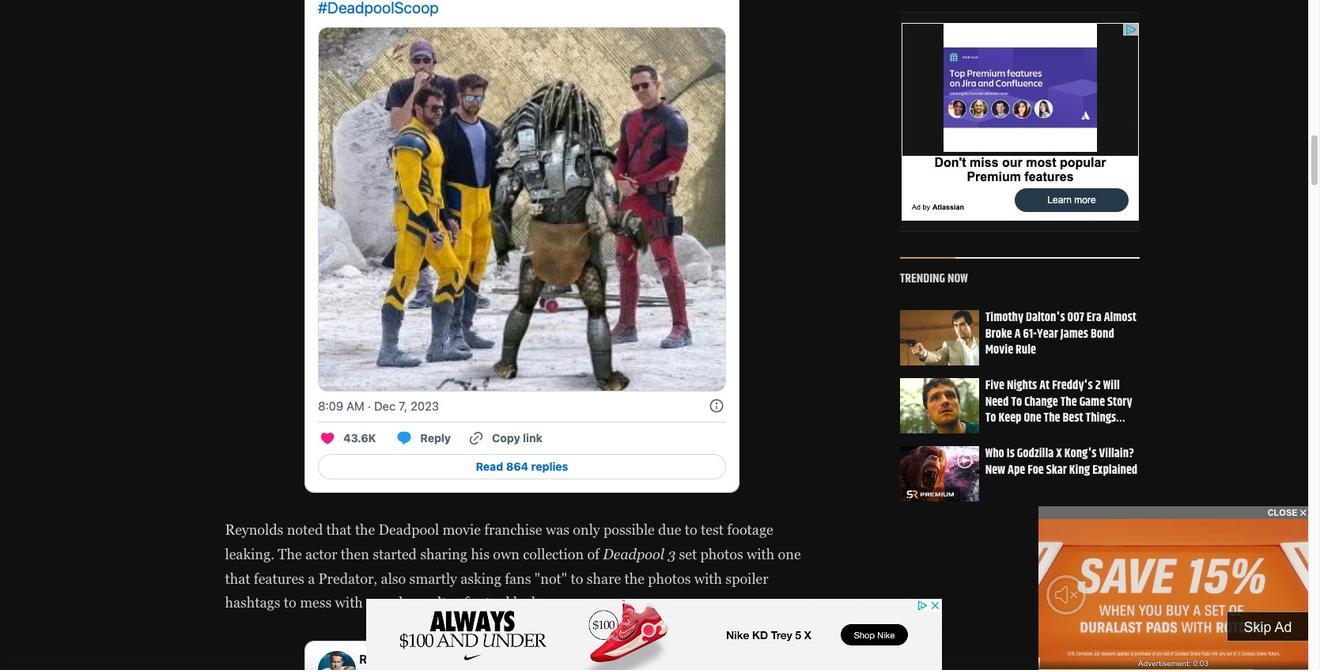 Task type: describe. For each thing, give the bounding box(es) containing it.
1 horizontal spatial photos
[[700, 546, 743, 562]]

close ✕ button
[[1039, 506, 1308, 519]]

noted
[[287, 522, 323, 538]]

to inside reynolds noted that the deadpool movie franchise was only possible due to test footage leaking. the actor then started sharing his own collection of
[[685, 522, 698, 538]]

leaks.
[[513, 594, 549, 611]]

skar-king-and-godzilla-in-godzilla-x-kong-the-new-empire 1 image
[[900, 446, 979, 501]]

results
[[411, 594, 453, 611]]

timothy dalton - james bond 1 image
[[900, 310, 979, 365]]

james
[[1061, 324, 1088, 343]]

actual
[[472, 594, 510, 611]]

set
[[679, 546, 697, 562]]

sharing
[[420, 546, 468, 562]]

story
[[1107, 392, 1133, 411]]

actor
[[305, 546, 337, 562]]

timothy dalton's 007 era almost broke a 61-year james bond movie rule
[[985, 307, 1137, 360]]

set photos with one that features a predator, also smartly asking fans "not" to share the photos with spoiler hashtags to mess with search results of actual leaks.
[[225, 546, 801, 611]]

2 horizontal spatial with
[[747, 546, 775, 562]]

0 horizontal spatial to
[[985, 408, 996, 428]]

deadpool 3
[[603, 546, 676, 562]]

hashtags
[[225, 594, 280, 611]]

started
[[373, 546, 417, 562]]

x
[[1056, 443, 1062, 463]]

keep
[[999, 408, 1022, 428]]

due
[[658, 522, 681, 538]]

ad
[[1275, 619, 1292, 635]]

share
[[587, 570, 621, 587]]

one
[[778, 546, 801, 562]]

advertisement:
[[1138, 659, 1191, 667]]

fans
[[505, 570, 531, 587]]

office
[[1086, 425, 1113, 444]]

that inside reynolds noted that the deadpool movie franchise was only possible due to test footage leaking. the actor then started sharing his own collection of
[[326, 522, 352, 538]]

era
[[1087, 307, 1102, 327]]

also
[[381, 570, 406, 587]]

mike schmidt looking distressed in five nights at freddys movie 1 image
[[900, 378, 979, 433]]

movie
[[442, 522, 481, 538]]

who
[[985, 443, 1004, 463]]

a
[[1015, 324, 1021, 343]]

king
[[1069, 460, 1090, 480]]

collection
[[523, 546, 584, 562]]

then
[[341, 546, 369, 562]]

screenrant logo image
[[906, 490, 954, 498]]

deadpool inside reynolds noted that the deadpool movie franchise was only possible due to test footage leaking. the actor then started sharing his own collection of
[[379, 522, 439, 538]]

predator,
[[318, 570, 377, 587]]

need
[[985, 392, 1009, 411]]

change
[[1025, 392, 1058, 411]]

kong's
[[1065, 443, 1097, 463]]

freddy's
[[1052, 375, 1093, 395]]

was
[[546, 522, 570, 538]]

almost
[[1104, 307, 1137, 327]]

ape
[[1008, 460, 1025, 480]]

skip ad
[[1244, 619, 1292, 635]]

that inside set photos with one that features a predator, also smartly asking fans "not" to share the photos with spoiler hashtags to mess with search results of actual leaks.
[[225, 570, 250, 587]]

villain?
[[1099, 443, 1134, 463]]

reynolds noted that the deadpool movie franchise was only possible due to test footage leaking. the actor then started sharing his own collection of
[[225, 522, 773, 562]]

close
[[1268, 508, 1298, 517]]

franchise
[[484, 522, 542, 538]]

godzilla
[[1017, 443, 1054, 463]]

explained
[[1093, 460, 1138, 480]]

features
[[254, 570, 304, 587]]

year
[[1037, 324, 1058, 343]]

search
[[366, 594, 407, 611]]

1 vertical spatial deadpool
[[603, 546, 664, 562]]

one
[[1024, 408, 1041, 428]]



Task type: vqa. For each thing, say whether or not it's contained in the screenshot.
the Live-
no



Task type: locate. For each thing, give the bounding box(es) containing it.
about
[[985, 425, 1013, 444]]

game
[[1079, 392, 1105, 411]]

2 vertical spatial with
[[335, 594, 363, 611]]

footage
[[727, 522, 773, 538]]

video player region
[[1039, 519, 1308, 670]]

1 vertical spatial to
[[571, 570, 583, 587]]

advertisement region
[[901, 23, 1139, 221], [366, 599, 942, 670]]

1 vertical spatial with
[[694, 570, 722, 587]]

to left mess
[[284, 594, 296, 611]]

foe
[[1028, 460, 1044, 480]]

things
[[1086, 408, 1116, 428]]

timothy
[[985, 307, 1024, 327]]

deadpool
[[379, 522, 439, 538], [603, 546, 664, 562]]

with down set on the bottom of the page
[[694, 570, 722, 587]]

of inside reynolds noted that the deadpool movie franchise was only possible due to test footage leaking. the actor then started sharing his own collection of
[[587, 546, 600, 562]]

movie
[[985, 340, 1013, 360]]

rule
[[1016, 340, 1036, 360]]

to left keep
[[985, 408, 996, 428]]

2 horizontal spatial to
[[685, 522, 698, 538]]

best
[[1063, 408, 1083, 428]]

to left test at the bottom right
[[685, 522, 698, 538]]

the inside reynolds noted that the deadpool movie franchise was only possible due to test footage leaking. the actor then started sharing his own collection of
[[355, 522, 375, 538]]

with down footage
[[747, 546, 775, 562]]

1 horizontal spatial the
[[625, 570, 645, 587]]

the left game
[[1061, 392, 1077, 411]]

1 horizontal spatial of
[[587, 546, 600, 562]]

a
[[308, 570, 315, 587]]

0 vertical spatial photos
[[700, 546, 743, 562]]

0 vertical spatial that
[[326, 522, 352, 538]]

1 vertical spatial advertisement region
[[366, 599, 942, 670]]

reynolds
[[225, 522, 283, 538]]

photos down test at the bottom right
[[700, 546, 743, 562]]

"not"
[[535, 570, 567, 587]]

that
[[326, 522, 352, 538], [225, 570, 250, 587]]

close ✕
[[1268, 508, 1307, 517]]

the up then
[[355, 522, 375, 538]]

0 vertical spatial to
[[685, 522, 698, 538]]

only
[[573, 522, 600, 538]]

3
[[668, 546, 676, 562]]

007
[[1068, 307, 1084, 327]]

1 vertical spatial of
[[456, 594, 469, 611]]

leaking.
[[225, 546, 274, 562]]

the right is
[[1015, 425, 1032, 444]]

photos down 3
[[648, 570, 691, 587]]

dalton's
[[1026, 307, 1065, 327]]

possible
[[604, 522, 655, 538]]

the inside reynolds noted that the deadpool movie franchise was only possible due to test footage leaking. the actor then started sharing his own collection of
[[278, 546, 302, 562]]

the
[[1061, 392, 1077, 411], [1044, 408, 1060, 428], [1015, 425, 1032, 444], [278, 546, 302, 562]]

timothy dalton's 007 era almost broke a 61-year james bond movie rule link
[[985, 307, 1137, 360]]

skar
[[1046, 460, 1067, 480]]

with down predator,
[[335, 594, 363, 611]]

skip
[[1244, 619, 1272, 635]]

1 vertical spatial photos
[[648, 570, 691, 587]]

the up features on the bottom
[[278, 546, 302, 562]]

photos
[[700, 546, 743, 562], [648, 570, 691, 587]]

trending now
[[900, 269, 968, 288]]

2
[[1095, 375, 1101, 395]]

0 vertical spatial of
[[587, 546, 600, 562]]

deadpool up started
[[379, 522, 439, 538]]

0 vertical spatial the
[[355, 522, 375, 538]]

five nights at freddy's 2 will need to change the game story to keep one the best things about the $287m box office hit
[[985, 375, 1133, 444]]

to
[[1011, 392, 1022, 411], [985, 408, 996, 428]]

test
[[701, 522, 724, 538]]

that up then
[[326, 522, 352, 538]]

at
[[1040, 375, 1050, 395]]

1 horizontal spatial deadpool
[[603, 546, 664, 562]]

1 horizontal spatial with
[[694, 570, 722, 587]]

of inside set photos with one that features a predator, also smartly asking fans "not" to share the photos with spoiler hashtags to mess with search results of actual leaks.
[[456, 594, 469, 611]]

0 horizontal spatial with
[[335, 594, 363, 611]]

advertisement: 0:03
[[1138, 659, 1209, 667]]

0 horizontal spatial that
[[225, 570, 250, 587]]

of left actual
[[456, 594, 469, 611]]

with
[[747, 546, 775, 562], [694, 570, 722, 587], [335, 594, 363, 611]]

mess
[[300, 594, 332, 611]]

broke
[[985, 324, 1012, 343]]

who is godzilla x kong's villain? new ape foe skar king explained
[[985, 443, 1138, 480]]

the inside set photos with one that features a predator, also smartly asking fans "not" to share the photos with spoiler hashtags to mess with search results of actual leaks.
[[625, 570, 645, 587]]

bond
[[1091, 324, 1114, 343]]

who is godzilla x kong's villain? new ape foe skar king explained link
[[985, 443, 1138, 480]]

0 horizontal spatial deadpool
[[379, 522, 439, 538]]

0 horizontal spatial to
[[284, 594, 296, 611]]

1 horizontal spatial that
[[326, 522, 352, 538]]

hit
[[1115, 425, 1129, 444]]

to right the "not" in the left bottom of the page
[[571, 570, 583, 587]]

box
[[1067, 425, 1084, 444]]

his
[[471, 546, 490, 562]]

0 horizontal spatial the
[[355, 522, 375, 538]]

1 vertical spatial the
[[625, 570, 645, 587]]

will
[[1103, 375, 1120, 395]]

five nights at freddy's 2 will need to change the game story to keep one the best things about the $287m box office hit link
[[985, 375, 1133, 444]]

0:03
[[1193, 659, 1209, 667]]

now
[[948, 269, 968, 288]]

1 horizontal spatial to
[[571, 570, 583, 587]]

0 vertical spatial with
[[747, 546, 775, 562]]

smartly
[[409, 570, 457, 587]]

deadpool down possible
[[603, 546, 664, 562]]

the
[[355, 522, 375, 538], [625, 570, 645, 587]]

spoiler
[[726, 570, 769, 587]]

0 horizontal spatial photos
[[648, 570, 691, 587]]

$287m
[[1034, 425, 1065, 444]]

new
[[985, 460, 1005, 480]]

of
[[587, 546, 600, 562], [456, 594, 469, 611]]

0 vertical spatial advertisement region
[[901, 23, 1139, 221]]

of down only
[[587, 546, 600, 562]]

0 vertical spatial deadpool
[[379, 522, 439, 538]]

1 horizontal spatial to
[[1011, 392, 1022, 411]]

is
[[1007, 443, 1015, 463]]

nights
[[1007, 375, 1037, 395]]

2 vertical spatial to
[[284, 594, 296, 611]]

0 horizontal spatial of
[[456, 594, 469, 611]]

to
[[685, 522, 698, 538], [571, 570, 583, 587], [284, 594, 296, 611]]

to right need in the bottom right of the page
[[1011, 392, 1022, 411]]

1 vertical spatial that
[[225, 570, 250, 587]]

trending
[[900, 269, 945, 288]]

five
[[985, 375, 1005, 395]]

own
[[493, 546, 520, 562]]

the down deadpool 3
[[625, 570, 645, 587]]

asking
[[461, 570, 501, 587]]

61-
[[1023, 324, 1037, 343]]

✕
[[1300, 508, 1307, 517]]

that down leaking.
[[225, 570, 250, 587]]

the right one
[[1044, 408, 1060, 428]]



